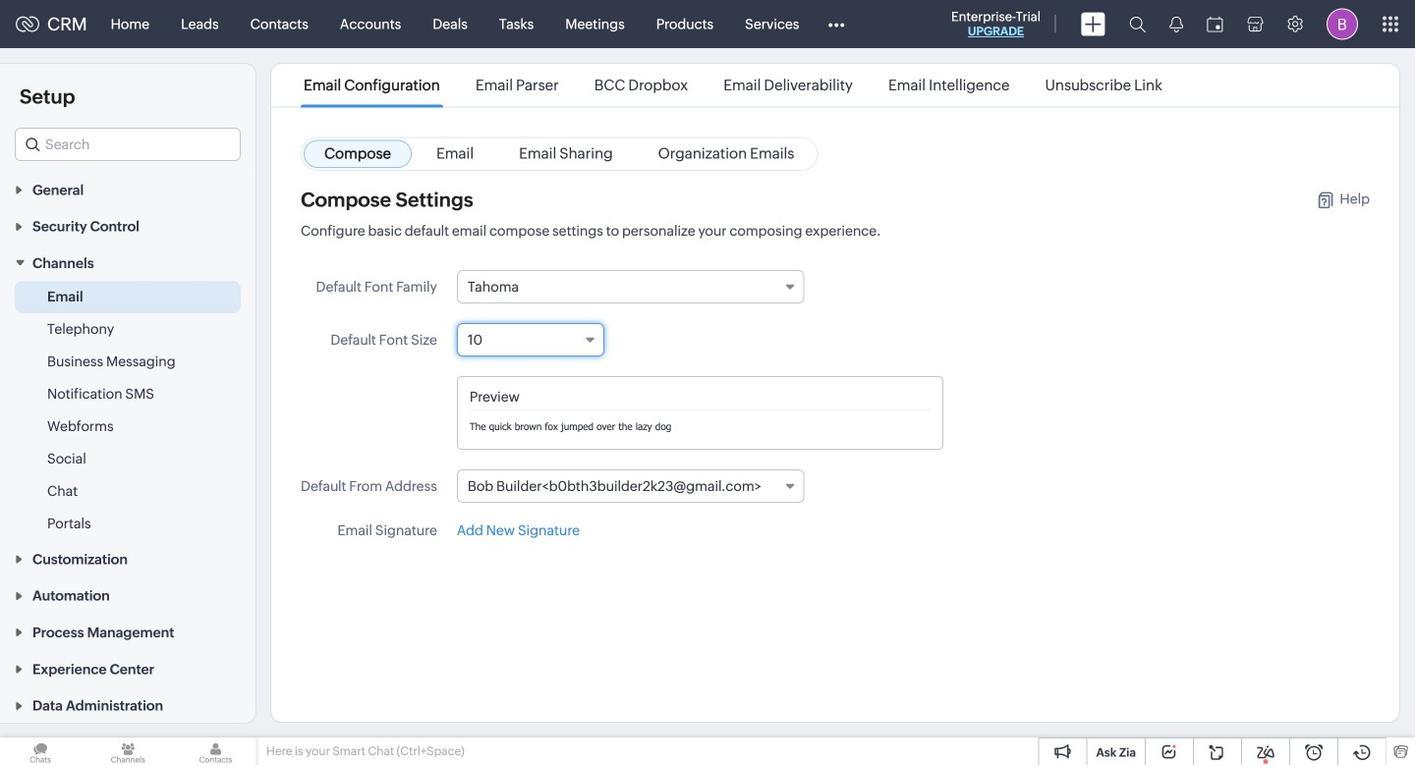 Task type: locate. For each thing, give the bounding box(es) containing it.
logo image
[[16, 16, 39, 32]]

signals image
[[1170, 16, 1183, 32]]

none field search
[[15, 128, 241, 161]]

region
[[0, 281, 256, 541]]

search image
[[1129, 16, 1146, 32]]

None field
[[15, 128, 241, 161], [457, 270, 804, 304], [457, 323, 604, 357], [457, 470, 804, 503], [457, 270, 804, 304], [457, 323, 604, 357], [457, 470, 804, 503]]

list
[[286, 64, 1180, 107]]

signals element
[[1158, 0, 1195, 48]]

Search text field
[[16, 129, 240, 160]]

Other Modules field
[[815, 8, 857, 40]]

chats image
[[0, 738, 81, 766]]



Task type: describe. For each thing, give the bounding box(es) containing it.
channels image
[[88, 738, 168, 766]]

profile image
[[1327, 8, 1358, 40]]

create menu element
[[1069, 0, 1117, 48]]

calendar image
[[1207, 16, 1224, 32]]

profile element
[[1315, 0, 1370, 48]]

contacts image
[[175, 738, 256, 766]]

search element
[[1117, 0, 1158, 48]]

create menu image
[[1081, 12, 1106, 36]]



Task type: vqa. For each thing, say whether or not it's contained in the screenshot.
size field
no



